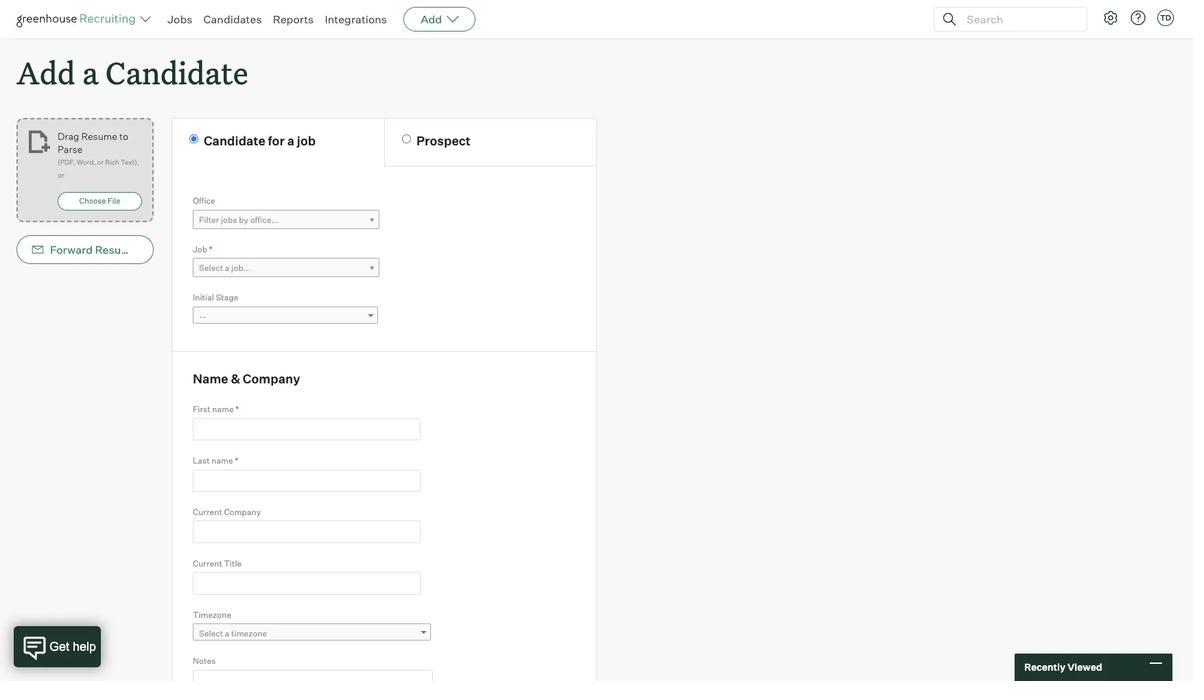 Task type: locate. For each thing, give the bounding box(es) containing it.
name for first
[[212, 404, 234, 415]]

notes
[[193, 656, 216, 667]]

*
[[209, 244, 213, 254], [236, 404, 239, 415], [235, 456, 238, 466]]

&
[[231, 371, 240, 386]]

resume inside button
[[95, 243, 137, 257]]

or
[[97, 158, 104, 166], [58, 171, 64, 179]]

add for add
[[421, 12, 442, 26]]

0 horizontal spatial or
[[58, 171, 64, 179]]

1 vertical spatial add
[[16, 52, 75, 93]]

* down &
[[236, 404, 239, 415]]

job
[[193, 244, 207, 254]]

2 vertical spatial *
[[235, 456, 238, 466]]

1 current from the top
[[193, 507, 222, 518]]

company right &
[[243, 371, 300, 386]]

0 vertical spatial company
[[243, 371, 300, 386]]

filter jobs by office...
[[199, 215, 279, 225]]

0 vertical spatial select
[[199, 263, 223, 273]]

resume
[[81, 131, 117, 142], [95, 243, 137, 257]]

--
[[199, 311, 207, 322]]

* right job
[[209, 244, 213, 254]]

jobs
[[167, 12, 193, 26]]

office
[[193, 196, 215, 206]]

1 vertical spatial name
[[212, 456, 233, 466]]

resume left via
[[95, 243, 137, 257]]

* right 'last'
[[235, 456, 238, 466]]

1 vertical spatial company
[[224, 507, 261, 518]]

title
[[224, 559, 242, 569]]

current
[[193, 507, 222, 518], [193, 559, 222, 569]]

Search text field
[[964, 9, 1075, 29]]

select down timezone on the bottom of page
[[199, 629, 223, 639]]

name right first
[[212, 404, 234, 415]]

name right 'last'
[[212, 456, 233, 466]]

via
[[139, 243, 154, 257]]

2 - from the left
[[203, 311, 207, 322]]

select for select a job...
[[199, 263, 223, 273]]

a right for on the top of the page
[[287, 133, 295, 148]]

add button
[[404, 7, 476, 32]]

word,
[[77, 158, 96, 166]]

last
[[193, 456, 210, 466]]

name
[[212, 404, 234, 415], [212, 456, 233, 466]]

2 select from the top
[[199, 629, 223, 639]]

by
[[239, 215, 249, 225]]

current left title
[[193, 559, 222, 569]]

forward resume via email
[[50, 243, 185, 257]]

choose file
[[79, 196, 120, 206]]

a left timezone
[[225, 629, 230, 639]]

1 vertical spatial select
[[199, 629, 223, 639]]

candidate
[[106, 52, 248, 93], [204, 133, 265, 148]]

1 vertical spatial *
[[236, 404, 239, 415]]

-
[[199, 311, 203, 322], [203, 311, 207, 322]]

candidate right candidate for a job option
[[204, 133, 265, 148]]

resume for forward
[[95, 243, 137, 257]]

* for last name *
[[235, 456, 238, 466]]

0 vertical spatial add
[[421, 12, 442, 26]]

1 horizontal spatial or
[[97, 158, 104, 166]]

file
[[108, 196, 120, 206]]

(pdf,
[[58, 158, 75, 166]]

select for select a timezone
[[199, 629, 223, 639]]

a left job...
[[225, 263, 230, 273]]

prospect
[[417, 133, 471, 148]]

email
[[157, 243, 185, 257]]

current company
[[193, 507, 261, 518]]

1 vertical spatial resume
[[95, 243, 137, 257]]

select down job *
[[199, 263, 223, 273]]

select a timezone link
[[193, 624, 431, 644]]

add inside popup button
[[421, 12, 442, 26]]

current down 'last'
[[193, 507, 222, 518]]

0 vertical spatial name
[[212, 404, 234, 415]]

company up title
[[224, 507, 261, 518]]

a
[[82, 52, 98, 93], [287, 133, 295, 148], [225, 263, 230, 273], [225, 629, 230, 639]]

forward resume via email button
[[16, 236, 185, 264]]

add
[[421, 12, 442, 26], [16, 52, 75, 93]]

reports link
[[273, 12, 314, 26]]

to
[[119, 131, 128, 142]]

1 horizontal spatial add
[[421, 12, 442, 26]]

drag resume to parse (pdf, word, or rich text), or
[[58, 131, 139, 179]]

2 current from the top
[[193, 559, 222, 569]]

resume left to
[[81, 131, 117, 142]]

a for job...
[[225, 263, 230, 273]]

parse
[[58, 144, 83, 155]]

0 vertical spatial or
[[97, 158, 104, 166]]

select a timezone
[[199, 629, 267, 639]]

company
[[243, 371, 300, 386], [224, 507, 261, 518]]

a down greenhouse recruiting image
[[82, 52, 98, 93]]

jobs
[[221, 215, 237, 225]]

0 horizontal spatial add
[[16, 52, 75, 93]]

viewed
[[1068, 662, 1103, 674]]

resume inside drag resume to parse (pdf, word, or rich text), or
[[81, 131, 117, 142]]

select
[[199, 263, 223, 273], [199, 629, 223, 639]]

job *
[[193, 244, 213, 254]]

candidate down the 'jobs'
[[106, 52, 248, 93]]

0 vertical spatial current
[[193, 507, 222, 518]]

1 select from the top
[[199, 263, 223, 273]]

or down (pdf, on the left top
[[58, 171, 64, 179]]

1 vertical spatial current
[[193, 559, 222, 569]]

0 vertical spatial resume
[[81, 131, 117, 142]]

td button
[[1155, 7, 1177, 29]]

text),
[[121, 158, 139, 166]]

None text field
[[193, 419, 421, 441], [193, 470, 421, 492], [193, 521, 421, 544], [193, 573, 421, 595], [193, 419, 421, 441], [193, 470, 421, 492], [193, 521, 421, 544], [193, 573, 421, 595]]

or left rich
[[97, 158, 104, 166]]

a for candidate
[[82, 52, 98, 93]]

td
[[1161, 13, 1172, 23]]



Task type: vqa. For each thing, say whether or not it's contained in the screenshot.
topmost 'Tank'
no



Task type: describe. For each thing, give the bounding box(es) containing it.
forward
[[50, 243, 93, 257]]

integrations
[[325, 12, 387, 26]]

current title
[[193, 559, 242, 569]]

name
[[193, 371, 228, 386]]

Prospect radio
[[402, 135, 411, 144]]

add a candidate
[[16, 52, 248, 93]]

candidate for a job
[[204, 133, 316, 148]]

* for first name *
[[236, 404, 239, 415]]

first name *
[[193, 404, 239, 415]]

configure image
[[1103, 10, 1120, 26]]

choose
[[79, 196, 106, 206]]

filter
[[199, 215, 219, 225]]

timezone
[[231, 629, 267, 639]]

name for last
[[212, 456, 233, 466]]

add for add a candidate
[[16, 52, 75, 93]]

1 - from the left
[[199, 311, 203, 322]]

current for current company
[[193, 507, 222, 518]]

office...
[[250, 215, 279, 225]]

stage
[[216, 293, 239, 303]]

integrations link
[[325, 12, 387, 26]]

rich
[[105, 158, 119, 166]]

greenhouse recruiting image
[[16, 11, 140, 27]]

job...
[[231, 263, 251, 273]]

-- link
[[193, 307, 378, 327]]

select a job... link
[[193, 258, 380, 278]]

recently viewed
[[1025, 662, 1103, 674]]

candidates
[[204, 12, 262, 26]]

0 vertical spatial *
[[209, 244, 213, 254]]

resume for drag
[[81, 131, 117, 142]]

name & company
[[193, 371, 300, 386]]

jobs link
[[167, 12, 193, 26]]

0 vertical spatial candidate
[[106, 52, 248, 93]]

timezone
[[193, 610, 231, 620]]

1 vertical spatial candidate
[[204, 133, 265, 148]]

Candidate for a job radio
[[189, 135, 198, 144]]

last name *
[[193, 456, 238, 466]]

current for current title
[[193, 559, 222, 569]]

td button
[[1158, 10, 1175, 26]]

drag
[[58, 131, 79, 142]]

for
[[268, 133, 285, 148]]

select a job...
[[199, 263, 251, 273]]

first
[[193, 404, 211, 415]]

filter jobs by office... link
[[193, 210, 380, 230]]

reports
[[273, 12, 314, 26]]

initial
[[193, 293, 214, 303]]

candidates link
[[204, 12, 262, 26]]

a for timezone
[[225, 629, 230, 639]]

job
[[297, 133, 316, 148]]

initial stage
[[193, 293, 239, 303]]

recently
[[1025, 662, 1066, 674]]

1 vertical spatial or
[[58, 171, 64, 179]]



